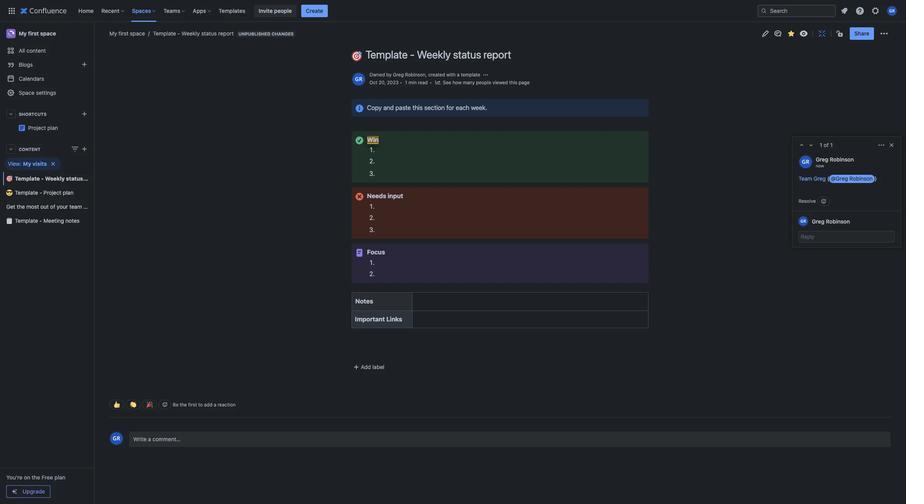 Task type: describe. For each thing, give the bounding box(es) containing it.
share button
[[850, 27, 874, 40]]

2 horizontal spatial 1
[[830, 142, 833, 149]]

to
[[198, 402, 203, 408]]

search image
[[761, 8, 767, 14]]

1 for 1 min read
[[405, 80, 407, 85]]

get the most out of your team space
[[6, 204, 99, 210]]

0 vertical spatial greg robinson image
[[800, 156, 812, 168]]

my right collapse sidebar image
[[109, 30, 117, 37]]

space element
[[0, 22, 121, 505]]

week.
[[471, 104, 487, 111]]

greg down 'resolve' button
[[812, 219, 825, 225]]

create
[[306, 7, 323, 14]]

win
[[367, 136, 379, 143]]

you're
[[6, 475, 22, 481]]

create a page image
[[80, 145, 89, 154]]

template down "teams" on the top of the page
[[153, 30, 176, 37]]

greg robinson link inside comment
[[816, 156, 854, 163]]

free
[[42, 475, 53, 481]]

add
[[361, 364, 371, 371]]

team
[[69, 204, 82, 210]]

,
[[426, 72, 427, 78]]

unstar image
[[787, 29, 796, 38]]

0 vertical spatial greg robinson link
[[393, 72, 426, 78]]

2 horizontal spatial first
[[188, 402, 197, 408]]

apps button
[[190, 4, 214, 17]]

content
[[27, 47, 46, 54]]

1 horizontal spatial greg robinson image
[[352, 73, 365, 86]]

notes
[[355, 298, 373, 305]]

be
[[173, 402, 179, 408]]

important links
[[355, 316, 402, 323]]

1 horizontal spatial :dart: image
[[352, 51, 362, 61]]

add
[[204, 402, 212, 408]]

:sunglasses: image
[[6, 190, 13, 196]]

1 for 1 of 1
[[820, 142, 822, 149]]

create link
[[301, 4, 328, 17]]

:tada: image
[[147, 402, 153, 409]]

templates
[[219, 7, 245, 14]]

for
[[446, 104, 454, 111]]

write a comment…
[[133, 437, 181, 443]]

comment by greg robinson comment
[[793, 141, 901, 211]]

copy image
[[351, 132, 360, 141]]

most
[[26, 204, 39, 210]]

weekly inside space element
[[45, 175, 65, 182]]

now
[[816, 163, 824, 168]]

of inside get the most out of your team space link
[[50, 204, 55, 210]]

recent button
[[99, 4, 127, 17]]

0 horizontal spatial space
[[40, 30, 56, 37]]

blogs link
[[3, 58, 91, 72]]

team greg link
[[799, 175, 826, 182]]

robinson up reply field on the top right of the page
[[826, 219, 850, 225]]

first inside space element
[[28, 30, 39, 37]]

robinson right copy link to comment icon
[[830, 156, 854, 163]]

project for project plan link on top of change view icon
[[91, 122, 109, 128]]

teams button
[[161, 4, 188, 17]]

greg up now
[[816, 156, 829, 163]]

my first space inside space element
[[19, 30, 56, 37]]

1 horizontal spatial space
[[83, 204, 99, 210]]

panel error image
[[355, 192, 364, 202]]

my right view:
[[23, 161, 31, 167]]

global element
[[5, 0, 756, 22]]

each
[[456, 104, 469, 111]]

needs
[[367, 193, 386, 200]]

add reaction image inside comment by greg robinson comment
[[821, 199, 827, 205]]

section
[[424, 104, 445, 111]]

write a comment… button
[[129, 432, 891, 448]]

invite people
[[259, 7, 292, 14]]

- left the meeting
[[39, 218, 42, 224]]

overflow menu icon image
[[878, 141, 886, 149]]

greg right by at left top
[[393, 72, 404, 78]]

and
[[383, 104, 394, 111]]

calendars
[[19, 75, 44, 82]]

my up all
[[19, 30, 27, 37]]

0 horizontal spatial my first space link
[[3, 26, 91, 41]]

:clap: image
[[130, 402, 136, 409]]

2023
[[387, 80, 399, 85]]

oct
[[370, 80, 378, 85]]

more actions image
[[880, 29, 889, 38]]

1 vertical spatial people
[[476, 80, 491, 85]]

created
[[428, 72, 445, 78]]

:tada: image
[[147, 402, 153, 409]]

(
[[827, 175, 829, 182]]

people inside global element
[[274, 7, 292, 14]]

be the first to add a reaction
[[173, 402, 236, 408]]

template
[[461, 72, 480, 78]]

edit this page image
[[761, 29, 770, 38]]

settings icon image
[[871, 6, 880, 15]]

robinson left ) at the top right of page
[[850, 175, 873, 182]]

next comment image
[[807, 141, 816, 150]]

input
[[388, 193, 403, 200]]

:clap: image
[[130, 402, 136, 409]]

template - weekly status report for :dart: icon to the left
[[15, 175, 101, 182]]

viewed
[[493, 80, 508, 85]]

see how many people viewed this page button
[[435, 79, 530, 87]]

you're on the free plan
[[6, 475, 65, 481]]

)
[[875, 175, 877, 182]]

all content
[[19, 47, 46, 54]]

1 vertical spatial greg robinson image
[[799, 217, 808, 226]]

spaces button
[[130, 4, 159, 17]]

:dart: image inside template - weekly status report link
[[6, 176, 13, 182]]

content
[[19, 147, 40, 152]]

template - meeting notes
[[15, 218, 80, 224]]

with
[[446, 72, 456, 78]]

template - meeting notes link
[[3, 214, 91, 228]]

label
[[372, 364, 384, 371]]

space settings link
[[3, 86, 91, 100]]

templates link
[[216, 4, 248, 17]]

get the most out of your team space link
[[3, 200, 99, 214]]

- up owned by greg robinson , created with a template
[[410, 48, 415, 61]]

0 horizontal spatial add reaction image
[[162, 402, 168, 408]]

collapse sidebar image
[[85, 26, 102, 41]]

view: my visits
[[8, 161, 47, 167]]

status for the topmost :dart: icon
[[453, 48, 481, 61]]

out
[[40, 204, 49, 210]]

@greg robinson button
[[829, 175, 875, 183]]

add shortcut image
[[80, 109, 89, 119]]

stop watching image
[[799, 29, 808, 38]]

20,
[[379, 80, 386, 85]]

recent
[[101, 7, 120, 14]]

1 vertical spatial this
[[413, 104, 423, 111]]

with a template button
[[446, 71, 480, 78]]

spaces
[[132, 7, 151, 14]]

the for get
[[17, 204, 25, 210]]

1 horizontal spatial report
[[218, 30, 234, 37]]

resolve
[[799, 199, 816, 205]]

shortcuts
[[19, 112, 47, 117]]

template - project plan image
[[19, 125, 25, 131]]

greg robinson inside comment
[[816, 156, 854, 163]]



Task type: vqa. For each thing, say whether or not it's contained in the screenshot.
Collapse Sidebar image
yes



Task type: locate. For each thing, give the bounding box(es) containing it.
0 horizontal spatial this
[[413, 104, 423, 111]]

1 horizontal spatial project plan
[[91, 122, 121, 128]]

status down apps popup button at top
[[201, 30, 217, 37]]

template down view: my visits
[[15, 175, 40, 182]]

content button
[[3, 142, 91, 156]]

this
[[509, 80, 517, 85], [413, 104, 423, 111]]

0 vertical spatial status
[[201, 30, 217, 37]]

0 horizontal spatial template - weekly status report
[[15, 175, 101, 182]]

template - weekly status report up 'created'
[[366, 48, 511, 61]]

reaction
[[218, 402, 236, 408]]

home
[[78, 7, 94, 14]]

- up out
[[39, 190, 42, 196]]

space settings
[[19, 89, 56, 96]]

2 vertical spatial greg robinson link
[[812, 219, 850, 225]]

my first space up content
[[19, 30, 56, 37]]

Search field
[[758, 4, 836, 17]]

your
[[57, 204, 68, 210]]

0 vertical spatial :dart: image
[[352, 51, 362, 61]]

help icon image
[[855, 6, 865, 15]]

1 horizontal spatial of
[[824, 142, 829, 149]]

read
[[418, 80, 428, 85]]

template - weekly status report link down clear view icon
[[3, 172, 101, 186]]

2 my first space from the left
[[109, 30, 145, 37]]

greg robinson link up reply field on the top right of the page
[[812, 219, 850, 225]]

greg robinson up reply field on the top right of the page
[[812, 219, 850, 225]]

space down spaces
[[130, 30, 145, 37]]

home link
[[76, 4, 96, 17]]

greg robinson
[[816, 156, 854, 163], [812, 219, 850, 225]]

1 vertical spatial :dart: image
[[6, 176, 13, 182]]

page
[[519, 80, 530, 85]]

0 vertical spatial a
[[457, 72, 460, 78]]

0 vertical spatial greg robinson
[[816, 156, 854, 163]]

1 vertical spatial greg robinson link
[[816, 156, 854, 163]]

teams
[[164, 7, 180, 14]]

people
[[274, 7, 292, 14], [476, 80, 491, 85]]

of right out
[[50, 204, 55, 210]]

1 horizontal spatial this
[[509, 80, 517, 85]]

add label
[[361, 364, 384, 371]]

template down most
[[15, 218, 38, 224]]

greg robinson up now
[[816, 156, 854, 163]]

template up by at left top
[[366, 48, 408, 61]]

greg robinson image left now
[[800, 156, 812, 168]]

banner
[[0, 0, 906, 22]]

team
[[799, 175, 812, 182]]

greg left (
[[814, 175, 826, 182]]

greg robinson image
[[800, 156, 812, 168], [799, 217, 808, 226]]

robinson
[[405, 72, 426, 78], [830, 156, 854, 163], [850, 175, 873, 182], [826, 219, 850, 225]]

2 vertical spatial report
[[84, 175, 101, 182]]

copy and paste this section for each week.
[[367, 104, 487, 111]]

1 vertical spatial :dart: image
[[6, 176, 13, 182]]

the for be
[[180, 402, 187, 408]]

my
[[19, 30, 27, 37], [109, 30, 117, 37], [23, 161, 31, 167]]

0 horizontal spatial 1
[[405, 80, 407, 85]]

greg robinson image
[[352, 73, 365, 86], [110, 433, 123, 446]]

upgrade
[[23, 489, 45, 496]]

status inside space element
[[66, 175, 83, 182]]

of
[[824, 142, 829, 149], [50, 204, 55, 210]]

meeting
[[43, 218, 64, 224]]

1
[[405, 80, 407, 85], [820, 142, 822, 149], [830, 142, 833, 149]]

1 vertical spatial template - weekly status report
[[366, 48, 511, 61]]

owned
[[370, 72, 385, 78]]

owned by greg robinson , created with a template
[[370, 72, 480, 78]]

1 of 1
[[820, 142, 833, 149]]

1 horizontal spatial my first space
[[109, 30, 145, 37]]

1 horizontal spatial add reaction image
[[821, 199, 827, 205]]

template inside template - meeting notes link
[[15, 218, 38, 224]]

invite
[[259, 7, 273, 14]]

template - weekly status report for rightmost :dart: image
[[366, 48, 511, 61]]

0 vertical spatial weekly
[[182, 30, 200, 37]]

upgrade button
[[7, 487, 50, 498]]

- down teams dropdown button on the left top of page
[[178, 30, 180, 37]]

0 vertical spatial this
[[509, 80, 517, 85]]

previous comment image
[[797, 141, 807, 150]]

unpublished
[[238, 31, 271, 36]]

0 horizontal spatial project plan
[[28, 125, 58, 131]]

create a blog image
[[80, 60, 89, 69]]

report down templates link
[[218, 30, 234, 37]]

0 horizontal spatial :dart: image
[[6, 176, 13, 182]]

1 horizontal spatial template - weekly status report link
[[145, 30, 234, 38]]

my first space link
[[3, 26, 91, 41], [109, 30, 145, 38]]

copy link to comment image
[[823, 163, 829, 169]]

1 horizontal spatial the
[[32, 475, 40, 481]]

the right be
[[180, 402, 187, 408]]

2 vertical spatial status
[[66, 175, 83, 182]]

a inside 'write a comment…' button
[[148, 437, 151, 443]]

0 vertical spatial template - weekly status report link
[[145, 30, 234, 38]]

1 horizontal spatial template - weekly status report
[[153, 30, 234, 37]]

1 my first space from the left
[[19, 30, 56, 37]]

this inside button
[[509, 80, 517, 85]]

notification icon image
[[840, 6, 849, 15]]

change view image
[[70, 145, 80, 154]]

status
[[201, 30, 217, 37], [453, 48, 481, 61], [66, 175, 83, 182]]

1 horizontal spatial a
[[214, 402, 216, 408]]

1 vertical spatial add reaction image
[[162, 402, 168, 408]]

the right get
[[17, 204, 25, 210]]

1 vertical spatial template - weekly status report link
[[3, 172, 101, 186]]

0 vertical spatial report
[[218, 30, 234, 37]]

0 horizontal spatial :dart: image
[[6, 176, 13, 182]]

space
[[19, 89, 35, 96]]

people down "manage page ownership" image
[[476, 80, 491, 85]]

add reaction image right 'resolve' button
[[821, 199, 827, 205]]

weekly up 'created'
[[417, 48, 451, 61]]

copy
[[367, 104, 382, 111]]

first down recent dropdown button
[[119, 30, 128, 37]]

1 horizontal spatial :dart: image
[[352, 51, 362, 61]]

project inside project plan link
[[91, 122, 109, 128]]

template - weekly status report
[[153, 30, 234, 37], [366, 48, 511, 61], [15, 175, 101, 182]]

of right next comment icon
[[824, 142, 829, 149]]

1 vertical spatial greg robinson image
[[110, 433, 123, 446]]

add reaction image
[[821, 199, 827, 205], [162, 402, 168, 408]]

report up "manage page ownership" image
[[484, 48, 511, 61]]

0 vertical spatial template - weekly status report
[[153, 30, 234, 37]]

people right invite
[[274, 7, 292, 14]]

0 vertical spatial add reaction image
[[821, 199, 827, 205]]

greg robinson link up now
[[816, 156, 854, 163]]

a right write
[[148, 437, 151, 443]]

1 horizontal spatial 1
[[820, 142, 822, 149]]

report
[[218, 30, 234, 37], [484, 48, 511, 61], [84, 175, 101, 182]]

2 vertical spatial template - weekly status report
[[15, 175, 101, 182]]

2 horizontal spatial weekly
[[417, 48, 451, 61]]

0 horizontal spatial report
[[84, 175, 101, 182]]

2 horizontal spatial a
[[457, 72, 460, 78]]

space
[[40, 30, 56, 37], [130, 30, 145, 37], [83, 204, 99, 210]]

needs input
[[367, 193, 403, 200]]

2 horizontal spatial status
[[453, 48, 481, 61]]

important
[[355, 316, 385, 323]]

template
[[153, 30, 176, 37], [366, 48, 408, 61], [15, 175, 40, 182], [15, 190, 38, 196], [15, 218, 38, 224]]

template - weekly status report down apps
[[153, 30, 234, 37]]

:sunglasses: image
[[6, 190, 13, 196]]

a right with
[[457, 72, 460, 78]]

:notepad_spiral: image
[[6, 218, 13, 224], [6, 218, 13, 224]]

Add label text field
[[351, 364, 411, 372]]

1 horizontal spatial weekly
[[182, 30, 200, 37]]

0 vertical spatial people
[[274, 7, 292, 14]]

on
[[24, 475, 30, 481]]

0 horizontal spatial first
[[28, 30, 39, 37]]

0 horizontal spatial weekly
[[45, 175, 65, 182]]

1 vertical spatial the
[[180, 402, 187, 408]]

my first space down recent dropdown button
[[109, 30, 145, 37]]

settings
[[36, 89, 56, 96]]

changes
[[272, 31, 294, 36]]

oct 20, 2023
[[370, 80, 399, 85]]

this left page
[[509, 80, 517, 85]]

close comment sidebar image
[[889, 142, 895, 149]]

2 horizontal spatial template - weekly status report
[[366, 48, 511, 61]]

0 horizontal spatial of
[[50, 204, 55, 210]]

0 vertical spatial greg robinson image
[[352, 73, 365, 86]]

:dart: image
[[352, 51, 362, 61], [6, 176, 13, 182]]

panel note image
[[355, 249, 364, 258]]

many
[[463, 80, 475, 85]]

status up template
[[453, 48, 481, 61]]

project plan link up change view icon
[[3, 121, 121, 135]]

1 vertical spatial report
[[484, 48, 511, 61]]

shortcuts button
[[3, 107, 91, 121]]

0 horizontal spatial the
[[17, 204, 25, 210]]

calendars link
[[3, 72, 91, 86]]

2 vertical spatial the
[[32, 475, 40, 481]]

manage page ownership image
[[483, 72, 489, 78]]

panel success image
[[355, 136, 364, 145]]

0 horizontal spatial people
[[274, 7, 292, 14]]

0 vertical spatial :dart: image
[[352, 51, 362, 61]]

unpublished changes
[[238, 31, 294, 36]]

2 horizontal spatial space
[[130, 30, 145, 37]]

blogs
[[19, 61, 33, 68]]

banner containing home
[[0, 0, 906, 22]]

status up team
[[66, 175, 83, 182]]

project plan link
[[3, 121, 121, 135], [28, 125, 58, 131]]

a right add
[[214, 402, 216, 408]]

greg robinson image left the oct
[[352, 73, 365, 86]]

notes
[[65, 218, 80, 224]]

first up all content
[[28, 30, 39, 37]]

project for project plan link underneath shortcuts dropdown button
[[28, 125, 46, 131]]

template up most
[[15, 190, 38, 196]]

get
[[6, 204, 15, 210]]

2 vertical spatial weekly
[[45, 175, 65, 182]]

the
[[17, 204, 25, 210], [180, 402, 187, 408], [32, 475, 40, 481]]

robinson up 1 min read
[[405, 72, 426, 78]]

first left to
[[188, 402, 197, 408]]

panel info image
[[355, 104, 364, 113]]

0 vertical spatial of
[[824, 142, 829, 149]]

1 min read
[[405, 80, 428, 85]]

1 vertical spatial weekly
[[417, 48, 451, 61]]

appswitcher icon image
[[7, 6, 16, 15]]

template inside "template - project plan" link
[[15, 190, 38, 196]]

0 horizontal spatial greg robinson image
[[110, 433, 123, 446]]

1 horizontal spatial first
[[119, 30, 128, 37]]

my first space link up all content link
[[3, 26, 91, 41]]

add reaction image left be
[[162, 402, 168, 408]]

1 vertical spatial greg robinson
[[812, 219, 850, 225]]

focus
[[367, 249, 385, 256]]

status for :dart: image in the template - weekly status report link
[[66, 175, 83, 182]]

see
[[443, 80, 451, 85]]

space up all content link
[[40, 30, 56, 37]]

weekly
[[182, 30, 200, 37], [417, 48, 451, 61], [45, 175, 65, 182]]

premium image
[[11, 489, 18, 496]]

0 horizontal spatial a
[[148, 437, 151, 443]]

report down create a page image
[[84, 175, 101, 182]]

view:
[[8, 161, 22, 167]]

1 horizontal spatial people
[[476, 80, 491, 85]]

0 horizontal spatial my first space
[[19, 30, 56, 37]]

links
[[386, 316, 402, 323]]

project plan link down shortcuts dropdown button
[[28, 125, 58, 131]]

project inside "template - project plan" link
[[43, 190, 61, 196]]

this right paste
[[413, 104, 423, 111]]

0 vertical spatial the
[[17, 204, 25, 210]]

min
[[409, 80, 417, 85]]

weekly down clear view icon
[[45, 175, 65, 182]]

comment…
[[153, 437, 181, 443]]

1 vertical spatial status
[[453, 48, 481, 61]]

visits
[[32, 161, 47, 167]]

project
[[91, 122, 109, 128], [28, 125, 46, 131], [43, 190, 61, 196]]

team greg ( @greg robinson )
[[799, 175, 877, 182]]

weekly down apps
[[182, 30, 200, 37]]

2 horizontal spatial the
[[180, 402, 187, 408]]

greg robinson link up min
[[393, 72, 426, 78]]

- up template - project plan
[[41, 175, 44, 182]]

@greg
[[831, 175, 848, 182]]

quick summary image
[[817, 29, 827, 38]]

1 vertical spatial a
[[214, 402, 216, 408]]

:dart: image
[[352, 51, 362, 61], [6, 176, 13, 182]]

1 horizontal spatial status
[[201, 30, 217, 37]]

template - weekly status report link down apps
[[145, 30, 234, 38]]

confluence image
[[20, 6, 67, 15], [20, 6, 67, 15]]

no restrictions image
[[836, 29, 845, 38]]

greg robinson image down 'resolve' button
[[799, 217, 808, 226]]

report inside space element
[[84, 175, 101, 182]]

all
[[19, 47, 25, 54]]

template - weekly status report down clear view icon
[[15, 175, 101, 182]]

2 horizontal spatial report
[[484, 48, 511, 61]]

apps
[[193, 7, 206, 14]]

project plan
[[91, 122, 121, 128], [28, 125, 58, 131]]

template - project plan
[[15, 190, 74, 196]]

1 vertical spatial of
[[50, 204, 55, 210]]

greg robinson image left write
[[110, 433, 123, 446]]

template - weekly status report inside space element
[[15, 175, 101, 182]]

2 vertical spatial a
[[148, 437, 151, 443]]

see how many people viewed this page
[[443, 80, 530, 85]]

space right team
[[83, 204, 99, 210]]

Reply field
[[799, 231, 895, 243]]

clear view image
[[48, 159, 58, 169]]

the right on
[[32, 475, 40, 481]]

template - project plan link
[[3, 186, 91, 200]]

0 horizontal spatial status
[[66, 175, 83, 182]]

all content link
[[3, 44, 91, 58]]

:thumbsup: image
[[114, 402, 120, 409], [114, 402, 120, 409]]

0 horizontal spatial template - weekly status report link
[[3, 172, 101, 186]]

1 horizontal spatial my first space link
[[109, 30, 145, 38]]

my first space link down recent dropdown button
[[109, 30, 145, 38]]

write
[[133, 437, 147, 443]]



